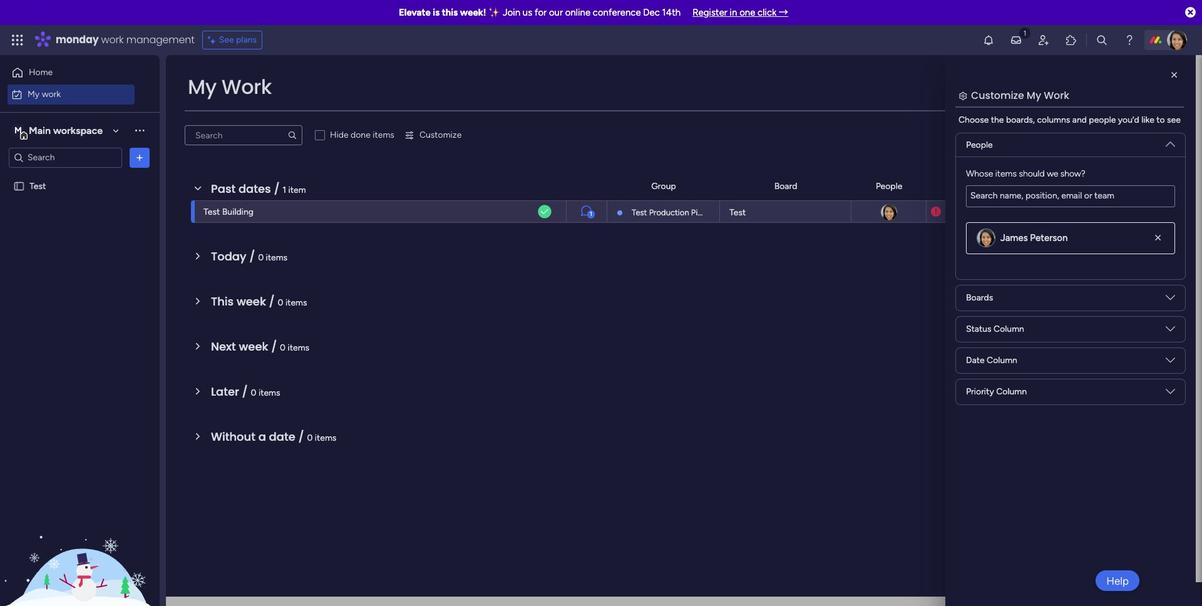 Task type: vqa. For each thing, say whether or not it's contained in the screenshot.
Customize corresponding to Customize My Work
yes



Task type: locate. For each thing, give the bounding box(es) containing it.
0 vertical spatial work
[[101, 33, 124, 47]]

1 vertical spatial column
[[987, 355, 1018, 366]]

production
[[649, 208, 689, 217]]

join
[[503, 7, 521, 18]]

column down date column at the bottom of page
[[997, 386, 1027, 397]]

select product image
[[11, 34, 24, 46]]

1 inside past dates / 1 item
[[283, 185, 286, 195]]

0 vertical spatial date
[[962, 181, 980, 191]]

0 inside this week / 0 items
[[278, 298, 283, 308]]

items
[[373, 130, 395, 140], [996, 168, 1017, 179], [266, 252, 288, 263], [286, 298, 307, 308], [288, 343, 310, 353], [259, 388, 280, 398], [315, 433, 337, 443]]

main
[[29, 124, 51, 136]]

whose
[[967, 168, 994, 179]]

0 horizontal spatial status
[[967, 324, 992, 334]]

james peterson image left the v2 overdue deadline image
[[880, 203, 899, 222]]

✨
[[489, 7, 501, 18]]

0 horizontal spatial people
[[876, 181, 903, 191]]

/
[[274, 181, 280, 197], [249, 249, 255, 264], [269, 294, 275, 309], [271, 339, 277, 355], [242, 384, 248, 400], [298, 429, 304, 445]]

1
[[283, 185, 286, 195], [590, 210, 593, 218]]

customize button
[[400, 125, 467, 145]]

0 vertical spatial priority
[[1132, 181, 1160, 191]]

0 vertical spatial 1
[[283, 185, 286, 195]]

date down status column
[[967, 355, 985, 366]]

date for date
[[962, 181, 980, 191]]

my down see plans button
[[188, 73, 217, 101]]

option
[[0, 175, 160, 177]]

priority up low
[[1132, 181, 1160, 191]]

search image
[[288, 130, 298, 140]]

inbox image
[[1010, 34, 1023, 46]]

my down home
[[28, 89, 40, 99]]

to
[[1157, 115, 1165, 125]]

items down this week / 0 items
[[288, 343, 310, 353]]

items inside later / 0 items
[[259, 388, 280, 398]]

my inside main content
[[1027, 88, 1042, 103]]

1 horizontal spatial work
[[101, 33, 124, 47]]

3 dapulse dropdown down arrow image from the top
[[1166, 355, 1176, 370]]

Search in workspace field
[[26, 150, 105, 165]]

james peterson
[[1001, 232, 1068, 244]]

items inside this week / 0 items
[[286, 298, 307, 308]]

/ up 'next week / 0 items'
[[269, 294, 275, 309]]

show?
[[1061, 168, 1086, 179]]

customize for customize
[[420, 130, 462, 140]]

0
[[258, 252, 264, 263], [278, 298, 283, 308], [280, 343, 286, 353], [251, 388, 257, 398], [307, 433, 313, 443]]

search everything image
[[1096, 34, 1109, 46]]

priority for priority
[[1132, 181, 1160, 191]]

status
[[1046, 181, 1071, 191], [967, 324, 992, 334]]

2 vertical spatial column
[[997, 386, 1027, 397]]

low
[[1138, 207, 1154, 217]]

dec left 12 at the top right of page
[[958, 207, 973, 216]]

my inside button
[[28, 89, 40, 99]]

work
[[101, 33, 124, 47], [42, 89, 61, 99]]

0 vertical spatial column
[[994, 324, 1025, 334]]

work up columns
[[1044, 88, 1070, 103]]

1 vertical spatial status
[[967, 324, 992, 334]]

next
[[211, 339, 236, 355]]

items left the should
[[996, 168, 1017, 179]]

1 horizontal spatial my
[[188, 73, 217, 101]]

my for my work
[[28, 89, 40, 99]]

1 horizontal spatial customize
[[972, 88, 1025, 103]]

is
[[433, 7, 440, 18]]

this week / 0 items
[[211, 294, 307, 309]]

column up priority column
[[987, 355, 1018, 366]]

week right this
[[237, 294, 266, 309]]

test down past
[[204, 207, 220, 217]]

lottie animation element
[[0, 480, 160, 606]]

monday
[[56, 33, 99, 47]]

workspace selection element
[[12, 123, 105, 139]]

home button
[[8, 63, 135, 83]]

work for monday
[[101, 33, 124, 47]]

for
[[535, 7, 547, 18]]

test list box
[[0, 173, 160, 366]]

1 horizontal spatial 1
[[590, 210, 593, 218]]

james peterson image down 12 at the top right of page
[[977, 229, 996, 248]]

0 vertical spatial people
[[967, 140, 993, 150]]

2 vertical spatial james peterson image
[[977, 229, 996, 248]]

1 button
[[566, 200, 607, 223]]

main content
[[166, 55, 1196, 606]]

1 vertical spatial week
[[239, 339, 268, 355]]

items up this week / 0 items
[[266, 252, 288, 263]]

status down boards
[[967, 324, 992, 334]]

1 image
[[1020, 26, 1031, 40]]

0 horizontal spatial dec
[[643, 7, 660, 18]]

1 vertical spatial people
[[876, 181, 903, 191]]

james peterson image right help icon
[[1168, 30, 1188, 50]]

1 horizontal spatial people
[[967, 140, 993, 150]]

customize
[[972, 88, 1025, 103], [420, 130, 462, 140]]

1 vertical spatial customize
[[420, 130, 462, 140]]

main workspace
[[29, 124, 103, 136]]

priority column
[[967, 386, 1027, 397]]

0 vertical spatial status
[[1046, 181, 1071, 191]]

customize inside button
[[420, 130, 462, 140]]

people
[[967, 140, 993, 150], [876, 181, 903, 191]]

2 horizontal spatial james peterson image
[[1168, 30, 1188, 50]]

1 horizontal spatial status
[[1046, 181, 1071, 191]]

0 right later
[[251, 388, 257, 398]]

0 right today
[[258, 252, 264, 263]]

1 vertical spatial date
[[967, 355, 985, 366]]

my work
[[28, 89, 61, 99]]

0 right date
[[307, 433, 313, 443]]

apps image
[[1065, 34, 1078, 46]]

column up date column at the bottom of page
[[994, 324, 1025, 334]]

0 vertical spatial customize
[[972, 88, 1025, 103]]

0 down this week / 0 items
[[280, 343, 286, 353]]

work
[[222, 73, 272, 101], [1044, 88, 1070, 103]]

12
[[975, 207, 983, 216]]

column for date column
[[987, 355, 1018, 366]]

week
[[237, 294, 266, 309], [239, 339, 268, 355]]

group
[[652, 181, 676, 191]]

test right public board image
[[29, 181, 46, 191]]

date for date column
[[967, 355, 985, 366]]

items inside 'next week / 0 items'
[[288, 343, 310, 353]]

date down whose
[[962, 181, 980, 191]]

14th
[[662, 7, 681, 18]]

None text field
[[967, 185, 1176, 207]]

work inside button
[[42, 89, 61, 99]]

elevate
[[399, 7, 431, 18]]

items right done
[[373, 130, 395, 140]]

pipeline
[[691, 208, 720, 217]]

Filter dashboard by text search field
[[185, 125, 303, 145]]

/ down this week / 0 items
[[271, 339, 277, 355]]

0 horizontal spatial work
[[42, 89, 61, 99]]

priority
[[1132, 181, 1160, 191], [967, 386, 995, 397]]

0 horizontal spatial james peterson image
[[880, 203, 899, 222]]

a
[[258, 429, 266, 445]]

dec left the '14th'
[[643, 7, 660, 18]]

status down we
[[1046, 181, 1071, 191]]

1 vertical spatial 1
[[590, 210, 593, 218]]

column
[[994, 324, 1025, 334], [987, 355, 1018, 366], [997, 386, 1027, 397]]

1 dapulse dropdown down arrow image from the top
[[1166, 135, 1176, 149]]

1 horizontal spatial priority
[[1132, 181, 1160, 191]]

items right date
[[315, 433, 337, 443]]

0 up 'next week / 0 items'
[[278, 298, 283, 308]]

people
[[1090, 115, 1116, 125]]

dapulse dropdown down arrow image
[[1166, 135, 1176, 149], [1166, 293, 1176, 307], [1166, 355, 1176, 370], [1166, 387, 1176, 401]]

my work
[[188, 73, 272, 101]]

invite members image
[[1038, 34, 1050, 46]]

2 dapulse dropdown down arrow image from the top
[[1166, 293, 1176, 307]]

public board image
[[13, 180, 25, 192]]

our
[[549, 7, 563, 18]]

1 horizontal spatial james peterson image
[[977, 229, 996, 248]]

items up without a date / 0 items
[[259, 388, 280, 398]]

1 vertical spatial priority
[[967, 386, 995, 397]]

dec
[[643, 7, 660, 18], [958, 207, 973, 216]]

main content containing past dates /
[[166, 55, 1196, 606]]

working on it
[[1032, 207, 1084, 217]]

/ right today
[[249, 249, 255, 264]]

work down home
[[42, 89, 61, 99]]

work down plans
[[222, 73, 272, 101]]

my up "boards,"
[[1027, 88, 1042, 103]]

notifications image
[[983, 34, 995, 46]]

1 vertical spatial james peterson image
[[880, 203, 899, 222]]

1 vertical spatial work
[[42, 89, 61, 99]]

week right next
[[239, 339, 268, 355]]

1 vertical spatial dec
[[958, 207, 973, 216]]

test right pipeline at the right
[[730, 207, 746, 218]]

None search field
[[185, 125, 303, 145]]

0 vertical spatial james peterson image
[[1168, 30, 1188, 50]]

0 horizontal spatial customize
[[420, 130, 462, 140]]

v2 overdue deadline image
[[931, 206, 941, 218]]

items inside today / 0 items
[[266, 252, 288, 263]]

hide
[[330, 130, 349, 140]]

date
[[962, 181, 980, 191], [967, 355, 985, 366]]

status for status column
[[967, 324, 992, 334]]

priority down date column at the bottom of page
[[967, 386, 995, 397]]

monday work management
[[56, 33, 195, 47]]

today
[[211, 249, 247, 264]]

0 horizontal spatial priority
[[967, 386, 995, 397]]

james peterson image
[[1168, 30, 1188, 50], [880, 203, 899, 222], [977, 229, 996, 248]]

4 dapulse dropdown down arrow image from the top
[[1166, 387, 1176, 401]]

this
[[211, 294, 234, 309]]

0 horizontal spatial 1
[[283, 185, 286, 195]]

my
[[188, 73, 217, 101], [1027, 88, 1042, 103], [28, 89, 40, 99]]

like
[[1142, 115, 1155, 125]]

work right monday on the left top of page
[[101, 33, 124, 47]]

2 horizontal spatial my
[[1027, 88, 1042, 103]]

0 vertical spatial week
[[237, 294, 266, 309]]

later
[[211, 384, 239, 400]]

0 inside without a date / 0 items
[[307, 433, 313, 443]]

items up 'next week / 0 items'
[[286, 298, 307, 308]]

choose the boards, columns and people you'd like to see
[[959, 115, 1181, 125]]

0 inside later / 0 items
[[251, 388, 257, 398]]

0 horizontal spatial work
[[222, 73, 272, 101]]

0 horizontal spatial my
[[28, 89, 40, 99]]

1 inside 1 button
[[590, 210, 593, 218]]

this
[[442, 7, 458, 18]]

test
[[29, 181, 46, 191], [204, 207, 220, 217], [730, 207, 746, 218], [632, 208, 647, 217]]



Task type: describe. For each thing, give the bounding box(es) containing it.
today / 0 items
[[211, 249, 288, 264]]

choose
[[959, 115, 989, 125]]

status for status
[[1046, 181, 1071, 191]]

we
[[1047, 168, 1059, 179]]

items inside without a date / 0 items
[[315, 433, 337, 443]]

help image
[[1124, 34, 1136, 46]]

dapulse dropdown down arrow image for boards
[[1166, 293, 1176, 307]]

dapulse dropdown down arrow image for people
[[1166, 135, 1176, 149]]

without
[[211, 429, 256, 445]]

done
[[351, 130, 371, 140]]

us
[[523, 7, 533, 18]]

0 inside today / 0 items
[[258, 252, 264, 263]]

workspace image
[[12, 124, 24, 137]]

work for my
[[42, 89, 61, 99]]

/ right date
[[298, 429, 304, 445]]

home
[[29, 67, 53, 78]]

register in one click → link
[[693, 7, 789, 18]]

item
[[288, 185, 306, 195]]

past
[[211, 181, 236, 197]]

see
[[1168, 115, 1181, 125]]

online
[[565, 7, 591, 18]]

working
[[1032, 207, 1065, 217]]

test production pipeline
[[632, 208, 720, 217]]

one
[[740, 7, 756, 18]]

options image
[[133, 151, 146, 164]]

see plans
[[219, 34, 257, 45]]

should
[[1019, 168, 1045, 179]]

board
[[775, 181, 798, 191]]

without a date / 0 items
[[211, 429, 337, 445]]

building
[[222, 207, 254, 217]]

boards
[[967, 293, 994, 303]]

register
[[693, 7, 728, 18]]

hide done items
[[330, 130, 395, 140]]

test inside list box
[[29, 181, 46, 191]]

test left 'production'
[[632, 208, 647, 217]]

dates
[[239, 181, 271, 197]]

date
[[269, 429, 295, 445]]

conference
[[593, 7, 641, 18]]

peterson
[[1031, 232, 1068, 244]]

plans
[[236, 34, 257, 45]]

help
[[1107, 575, 1129, 587]]

see
[[219, 34, 234, 45]]

status column
[[967, 324, 1025, 334]]

elevate is this week! ✨ join us for our online conference dec 14th
[[399, 7, 681, 18]]

dec 12
[[958, 207, 983, 216]]

you'd
[[1119, 115, 1140, 125]]

date column
[[967, 355, 1018, 366]]

james
[[1001, 232, 1028, 244]]

and
[[1073, 115, 1087, 125]]

customize for customize my work
[[972, 88, 1025, 103]]

the
[[991, 115, 1004, 125]]

workspace options image
[[133, 124, 146, 137]]

lottie animation image
[[0, 480, 160, 606]]

my work button
[[8, 84, 135, 104]]

in
[[730, 7, 738, 18]]

/ right later
[[242, 384, 248, 400]]

whose items should we show?
[[967, 168, 1086, 179]]

test link
[[728, 201, 844, 224]]

register in one click →
[[693, 7, 789, 18]]

column for priority column
[[997, 386, 1027, 397]]

later / 0 items
[[211, 384, 280, 400]]

priority for priority column
[[967, 386, 995, 397]]

help button
[[1096, 571, 1140, 591]]

next week / 0 items
[[211, 339, 310, 355]]

1 horizontal spatial work
[[1044, 88, 1070, 103]]

week!
[[460, 7, 486, 18]]

click
[[758, 7, 777, 18]]

boards,
[[1007, 115, 1035, 125]]

0 vertical spatial dec
[[643, 7, 660, 18]]

test building
[[204, 207, 254, 217]]

see plans button
[[202, 31, 263, 49]]

dapulse dropdown down arrow image for date column
[[1166, 355, 1176, 370]]

column for status column
[[994, 324, 1025, 334]]

it
[[1079, 207, 1084, 217]]

Search name, position, email or team text field
[[967, 185, 1176, 207]]

my for my work
[[188, 73, 217, 101]]

→
[[779, 7, 789, 18]]

m
[[14, 125, 22, 136]]

james peterson link
[[1001, 232, 1068, 244]]

/ left item
[[274, 181, 280, 197]]

1 horizontal spatial dec
[[958, 207, 973, 216]]

dapulse dropdown down arrow image for priority column
[[1166, 387, 1176, 401]]

management
[[126, 33, 195, 47]]

week for this
[[237, 294, 266, 309]]

columns
[[1038, 115, 1071, 125]]

past dates / 1 item
[[211, 181, 306, 197]]

0 inside 'next week / 0 items'
[[280, 343, 286, 353]]

dapulse dropdown down arrow image
[[1166, 324, 1176, 338]]

week for next
[[239, 339, 268, 355]]

workspace
[[53, 124, 103, 136]]

customize my work
[[972, 88, 1070, 103]]

on
[[1067, 207, 1077, 217]]



